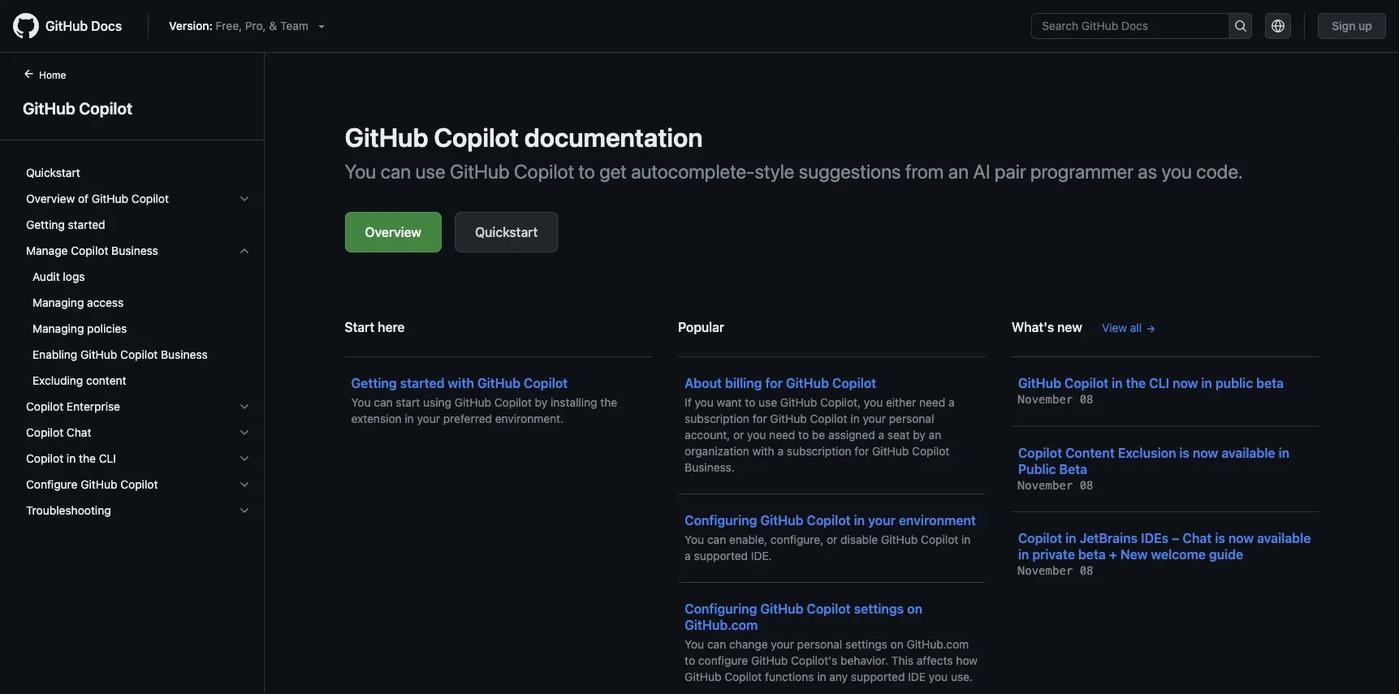 Task type: describe. For each thing, give the bounding box(es) containing it.
1 vertical spatial subscription
[[787, 445, 852, 458]]

ides
[[1141, 531, 1169, 546]]

getting for getting started
[[26, 218, 65, 231]]

configuring github copilot in your environment you can enable, configure, or disable github copilot in a supported ide.
[[685, 513, 976, 563]]

overview for overview
[[365, 225, 422, 240]]

environment
[[899, 513, 976, 528]]

november for github
[[1018, 393, 1073, 407]]

now inside 'github copilot in the cli now in public beta november 08'
[[1173, 376, 1198, 391]]

can inside configuring github copilot in your environment you can enable, configure, or disable github copilot in a supported ide.
[[707, 533, 726, 547]]

1 vertical spatial for
[[753, 412, 767, 426]]

extension
[[351, 412, 402, 426]]

0 vertical spatial settings
[[854, 601, 904, 617]]

sign up
[[1332, 19, 1373, 32]]

cli inside 'github copilot in the cli now in public beta november 08'
[[1150, 376, 1170, 391]]

welcome
[[1151, 547, 1206, 562]]

now inside "copilot content exclusion is now available in public beta november 08"
[[1193, 445, 1219, 461]]

08 inside copilot in jetbrains ides – chat is now available in private beta + new welcome guide november 08
[[1080, 565, 1094, 578]]

private
[[1033, 547, 1075, 562]]

now inside copilot in jetbrains ides – chat is now available in private beta + new welcome guide november 08
[[1229, 531, 1254, 546]]

1 vertical spatial settings
[[846, 638, 888, 651]]

chat inside dropdown button
[[67, 426, 91, 439]]

an inside github copilot documentation you can use github copilot to get autocomplete-style suggestions from an ai pair programmer as you code.
[[949, 160, 969, 183]]

exclusion
[[1118, 445, 1177, 461]]

copilot inside dropdown button
[[26, 400, 63, 413]]

pro,
[[245, 19, 266, 32]]

github copilot link
[[19, 96, 244, 120]]

managing policies link
[[19, 316, 257, 342]]

getting started with github copilot you can start using github copilot by installing the extension in your preferred environment.
[[351, 376, 617, 426]]

0 vertical spatial on
[[907, 601, 923, 617]]

overview of github copilot button
[[19, 186, 257, 212]]

+
[[1109, 547, 1118, 562]]

about
[[685, 376, 722, 391]]

policies
[[87, 322, 127, 335]]

overview of github copilot
[[26, 192, 169, 205]]

is inside "copilot content exclusion is now available in public beta november 08"
[[1180, 445, 1190, 461]]

beta
[[1060, 461, 1088, 477]]

copilot inside 'github copilot in the cli now in public beta november 08'
[[1065, 376, 1109, 391]]

functions
[[765, 671, 814, 684]]

in inside dropdown button
[[67, 452, 76, 465]]

managing access
[[32, 296, 124, 309]]

view all
[[1102, 321, 1142, 335]]

configure
[[26, 478, 78, 491]]

in inside "copilot content exclusion is now available in public beta november 08"
[[1279, 445, 1290, 461]]

if
[[685, 396, 692, 409]]

0 horizontal spatial quickstart link
[[19, 160, 257, 186]]

to down "billing"
[[745, 396, 756, 409]]

or inside about billing for github copilot if you want to use github copilot, you either need a subscription for github copilot in your personal account, or you need to be assigned a seat by an organization  with a subscription for github copilot business.
[[733, 428, 744, 442]]

overview for overview of github copilot
[[26, 192, 75, 205]]

november 08 element for copilot
[[1018, 393, 1094, 407]]

free,
[[216, 19, 242, 32]]

a right either on the bottom
[[949, 396, 955, 409]]

github copilot
[[23, 98, 132, 117]]

view
[[1102, 321, 1127, 335]]

start
[[396, 396, 420, 409]]

excluding
[[32, 374, 83, 387]]

github copilot in the cli now in public beta november 08
[[1018, 376, 1284, 407]]

disable
[[841, 533, 878, 547]]

logs
[[63, 270, 85, 283]]

can inside github copilot documentation you can use github copilot to get autocomplete-style suggestions from an ai pair programmer as you code.
[[381, 160, 411, 183]]

manage copilot business
[[26, 244, 158, 257]]

0 vertical spatial for
[[766, 376, 783, 391]]

sc 9kayk9 0 image for overview of github copilot
[[238, 193, 251, 205]]

november for copilot
[[1018, 479, 1073, 492]]

copilot in jetbrains ides – chat is now available in private beta + new welcome guide november 08
[[1018, 531, 1311, 578]]

using
[[423, 396, 452, 409]]

to inside the configuring github copilot settings on github.com you can change your personal settings on github.com to configure github copilot's behavior. this affects how github copilot functions in any supported ide you use.
[[685, 654, 695, 668]]

github docs link
[[13, 13, 135, 39]]

copilot chat button
[[19, 420, 257, 446]]

start
[[345, 320, 375, 335]]

up
[[1359, 19, 1373, 32]]

pair
[[995, 160, 1026, 183]]

ai
[[973, 160, 991, 183]]

github docs
[[45, 18, 122, 34]]

0 vertical spatial subscription
[[685, 412, 750, 426]]

getting started
[[26, 218, 105, 231]]

1 horizontal spatial quickstart link
[[455, 212, 558, 253]]

business.
[[685, 461, 735, 474]]

Search GitHub Docs search field
[[1033, 14, 1229, 38]]

copilot content exclusion is now available in public beta november 08
[[1018, 445, 1290, 492]]

you left either on the bottom
[[864, 396, 883, 409]]

beta inside 'github copilot in the cli now in public beta november 08'
[[1257, 376, 1284, 391]]

content
[[86, 374, 126, 387]]

programmer
[[1031, 160, 1134, 183]]

overview link
[[345, 212, 442, 253]]

ide.
[[751, 549, 772, 563]]

with inside the getting started with github copilot you can start using github copilot by installing the extension in your preferred environment.
[[448, 376, 474, 391]]

configure
[[698, 654, 748, 668]]

you inside github copilot documentation you can use github copilot to get autocomplete-style suggestions from an ai pair programmer as you code.
[[345, 160, 376, 183]]

seat
[[888, 428, 910, 442]]

change
[[729, 638, 768, 651]]

guide
[[1209, 547, 1244, 562]]

version:
[[169, 19, 213, 32]]

a inside configuring github copilot in your environment you can enable, configure, or disable github copilot in a supported ide.
[[685, 549, 691, 563]]

can inside the getting started with github copilot you can start using github copilot by installing the extension in your preferred environment.
[[374, 396, 393, 409]]

your inside configuring github copilot in your environment you can enable, configure, or disable github copilot in a supported ide.
[[868, 513, 896, 528]]

personal inside about billing for github copilot if you want to use github copilot, you either need a subscription for github copilot in your personal account, or you need to be assigned a seat by an organization  with a subscription for github copilot business.
[[889, 412, 934, 426]]

use inside github copilot documentation you can use github copilot to get autocomplete-style suggestions from an ai pair programmer as you code.
[[416, 160, 446, 183]]

08 for copilot
[[1080, 393, 1094, 407]]

preferred
[[443, 412, 492, 426]]

chat inside copilot in jetbrains ides – chat is now available in private beta + new welcome guide november 08
[[1183, 531, 1212, 546]]

copilot's
[[791, 654, 838, 668]]

sc 9kayk9 0 image for copilot in the cli
[[238, 452, 251, 465]]

available inside "copilot content exclusion is now available in public beta november 08"
[[1222, 445, 1276, 461]]

the inside the getting started with github copilot you can start using github copilot by installing the extension in your preferred environment.
[[600, 396, 617, 409]]

personal inside the configuring github copilot settings on github.com you can change your personal settings on github.com to configure github copilot's behavior. this affects how github copilot functions in any supported ide you use.
[[797, 638, 842, 651]]

a right organization
[[778, 445, 784, 458]]

or inside configuring github copilot in your environment you can enable, configure, or disable github copilot in a supported ide.
[[827, 533, 838, 547]]

2 vertical spatial for
[[855, 445, 869, 458]]

as
[[1138, 160, 1158, 183]]

home link
[[16, 67, 92, 84]]

1 vertical spatial need
[[769, 428, 795, 442]]

quickstart inside github copilot element
[[26, 166, 80, 180]]

from
[[906, 160, 944, 183]]

github copilot element
[[0, 66, 265, 693]]

in inside about billing for github copilot if you want to use github copilot, you either need a subscription for github copilot in your personal account, or you need to be assigned a seat by an organization  with a subscription for github copilot business.
[[851, 412, 860, 426]]

managing policies
[[32, 322, 127, 335]]

new
[[1058, 320, 1083, 335]]

environment.
[[495, 412, 564, 426]]

want
[[717, 396, 742, 409]]

copilot enterprise button
[[19, 394, 257, 420]]

use.
[[951, 671, 973, 684]]

managing for managing policies
[[32, 322, 84, 335]]

enabling
[[32, 348, 77, 361]]

audit
[[32, 270, 60, 283]]

november 08 element for content
[[1018, 479, 1094, 492]]

here
[[378, 320, 405, 335]]

started for getting started
[[68, 218, 105, 231]]

0 horizontal spatial github.com
[[685, 618, 758, 633]]

started for getting started with github copilot you can start using github copilot by installing the extension in your preferred environment.
[[400, 376, 445, 391]]

sign up link
[[1318, 13, 1386, 39]]

what's new
[[1012, 320, 1083, 335]]

an inside about billing for github copilot if you want to use github copilot, you either need a subscription for github copilot in your personal account, or you need to be assigned a seat by an organization  with a subscription for github copilot business.
[[929, 428, 942, 442]]

content
[[1066, 445, 1115, 461]]

configuring for configuring github copilot in your environment
[[685, 513, 757, 528]]



Task type: locate. For each thing, give the bounding box(es) containing it.
3 november 08 element from the top
[[1018, 565, 1094, 578]]

github.com up affects
[[907, 638, 969, 651]]

1 horizontal spatial chat
[[1183, 531, 1212, 546]]

0 horizontal spatial the
[[79, 452, 96, 465]]

use up overview link
[[416, 160, 446, 183]]

sc 9kayk9 0 image for manage copilot business
[[238, 244, 251, 257]]

can left enable,
[[707, 533, 726, 547]]

jetbrains
[[1080, 531, 1138, 546]]

sc 9kayk9 0 image for copilot enterprise
[[238, 400, 251, 413]]

1 horizontal spatial with
[[753, 445, 775, 458]]

sc 9kayk9 0 image for copilot chat
[[238, 426, 251, 439]]

public
[[1018, 461, 1056, 477]]

an left "ai" at the top right of the page
[[949, 160, 969, 183]]

quickstart link
[[19, 160, 257, 186], [455, 212, 558, 253]]

0 vertical spatial available
[[1222, 445, 1276, 461]]

you
[[1162, 160, 1192, 183], [695, 396, 714, 409], [864, 396, 883, 409], [747, 428, 766, 442], [929, 671, 948, 684]]

0 vertical spatial with
[[448, 376, 474, 391]]

november 08 element down private in the bottom right of the page
[[1018, 565, 1094, 578]]

1 horizontal spatial an
[[949, 160, 969, 183]]

in inside the configuring github copilot settings on github.com you can change your personal settings on github.com to configure github copilot's behavior. this affects how github copilot functions in any supported ide you use.
[[817, 671, 827, 684]]

0 horizontal spatial an
[[929, 428, 942, 442]]

1 vertical spatial beta
[[1079, 547, 1106, 562]]

account,
[[685, 428, 730, 442]]

getting inside getting started "link"
[[26, 218, 65, 231]]

now right 'exclusion'
[[1193, 445, 1219, 461]]

you right the "if"
[[695, 396, 714, 409]]

is right 'exclusion'
[[1180, 445, 1190, 461]]

1 horizontal spatial is
[[1215, 531, 1226, 546]]

audit logs link
[[19, 264, 257, 290]]

0 vertical spatial november 08 element
[[1018, 393, 1094, 407]]

personal up copilot's
[[797, 638, 842, 651]]

triangle down image
[[315, 19, 328, 32]]

2 vertical spatial the
[[79, 452, 96, 465]]

1 vertical spatial use
[[759, 396, 777, 409]]

by up environment. at the bottom left
[[535, 396, 548, 409]]

1 horizontal spatial use
[[759, 396, 777, 409]]

0 vertical spatial or
[[733, 428, 744, 442]]

configuring github copilot settings on github.com you can change your personal settings on github.com to configure github copilot's behavior. this affects how github copilot functions in any supported ide you use.
[[685, 601, 978, 684]]

a left seat
[[878, 428, 885, 442]]

for down "billing"
[[753, 412, 767, 426]]

managing inside managing policies "link"
[[32, 322, 84, 335]]

0 horizontal spatial on
[[891, 638, 904, 651]]

beta right public
[[1257, 376, 1284, 391]]

sc 9kayk9 0 image inside the copilot in the cli dropdown button
[[238, 452, 251, 465]]

manage copilot business element containing manage copilot business
[[13, 238, 264, 394]]

overview
[[26, 192, 75, 205], [365, 225, 422, 240]]

you inside github copilot documentation you can use github copilot to get autocomplete-style suggestions from an ai pair programmer as you code.
[[1162, 160, 1192, 183]]

1 vertical spatial managing
[[32, 322, 84, 335]]

enable,
[[729, 533, 768, 547]]

2 sc 9kayk9 0 image from the top
[[238, 504, 251, 517]]

1 managing from the top
[[32, 296, 84, 309]]

sc 9kayk9 0 image inside copilot enterprise dropdown button
[[238, 400, 251, 413]]

cli
[[1150, 376, 1170, 391], [99, 452, 116, 465]]

0 horizontal spatial by
[[535, 396, 548, 409]]

1 vertical spatial available
[[1257, 531, 1311, 546]]

1 configuring from the top
[[685, 513, 757, 528]]

0 vertical spatial personal
[[889, 412, 934, 426]]

managing inside managing access link
[[32, 296, 84, 309]]

getting up manage
[[26, 218, 65, 231]]

to left be
[[799, 428, 809, 442]]

github inside dropdown button
[[92, 192, 128, 205]]

0 vertical spatial november
[[1018, 393, 1073, 407]]

started inside the getting started with github copilot you can start using github copilot by installing the extension in your preferred environment.
[[400, 376, 445, 391]]

08
[[1080, 393, 1094, 407], [1080, 479, 1094, 492], [1080, 565, 1094, 578]]

you up configure
[[685, 638, 704, 651]]

1 horizontal spatial by
[[913, 428, 926, 442]]

1 november from the top
[[1018, 393, 1073, 407]]

1 horizontal spatial quickstart
[[475, 225, 538, 240]]

you down affects
[[929, 671, 948, 684]]

supported inside configuring github copilot in your environment you can enable, configure, or disable github copilot in a supported ide.
[[694, 549, 748, 563]]

your up disable
[[868, 513, 896, 528]]

1 horizontal spatial getting
[[351, 376, 397, 391]]

2 vertical spatial november
[[1018, 565, 1073, 578]]

0 vertical spatial beta
[[1257, 376, 1284, 391]]

2 vertical spatial november 08 element
[[1018, 565, 1094, 578]]

by right seat
[[913, 428, 926, 442]]

your up assigned
[[863, 412, 886, 426]]

documentation
[[525, 122, 703, 153]]

1 vertical spatial started
[[400, 376, 445, 391]]

beta inside copilot in jetbrains ides – chat is now available in private beta + new welcome guide november 08
[[1079, 547, 1106, 562]]

ide
[[908, 671, 926, 684]]

copilot
[[79, 98, 132, 117], [434, 122, 519, 153], [514, 160, 574, 183], [131, 192, 169, 205], [71, 244, 108, 257], [120, 348, 158, 361], [524, 376, 568, 391], [832, 376, 877, 391], [1065, 376, 1109, 391], [494, 396, 532, 409], [26, 400, 63, 413], [810, 412, 848, 426], [26, 426, 63, 439], [912, 445, 950, 458], [1018, 445, 1062, 461], [26, 452, 63, 465], [120, 478, 158, 491], [807, 513, 851, 528], [1018, 531, 1062, 546], [921, 533, 959, 547], [807, 601, 851, 617], [725, 671, 762, 684]]

5 sc 9kayk9 0 image from the top
[[238, 478, 251, 491]]

you inside the getting started with github copilot you can start using github copilot by installing the extension in your preferred environment.
[[351, 396, 371, 409]]

use
[[416, 160, 446, 183], [759, 396, 777, 409]]

configure github copilot
[[26, 478, 158, 491]]

sign
[[1332, 19, 1356, 32]]

copilot inside "copilot content exclusion is now available in public beta november 08"
[[1018, 445, 1062, 461]]

the
[[1126, 376, 1146, 391], [600, 396, 617, 409], [79, 452, 96, 465]]

november down private in the bottom right of the page
[[1018, 565, 1073, 578]]

1 vertical spatial november 08 element
[[1018, 479, 1094, 492]]

1 vertical spatial now
[[1193, 445, 1219, 461]]

github
[[45, 18, 88, 34], [23, 98, 75, 117], [345, 122, 428, 153], [450, 160, 510, 183], [92, 192, 128, 205], [81, 348, 117, 361], [477, 376, 521, 391], [786, 376, 829, 391], [1018, 376, 1062, 391], [455, 396, 491, 409], [781, 396, 817, 409], [770, 412, 807, 426], [872, 445, 909, 458], [81, 478, 117, 491], [761, 513, 804, 528], [881, 533, 918, 547], [761, 601, 804, 617], [751, 654, 788, 668], [685, 671, 722, 684]]

started inside "link"
[[68, 218, 105, 231]]

0 vertical spatial cli
[[1150, 376, 1170, 391]]

3 08 from the top
[[1080, 565, 1094, 578]]

1 vertical spatial cli
[[99, 452, 116, 465]]

08 inside 'github copilot in the cli now in public beta november 08'
[[1080, 393, 1094, 407]]

1 vertical spatial personal
[[797, 638, 842, 651]]

by inside about billing for github copilot if you want to use github copilot, you either need a subscription for github copilot in your personal account, or you need to be assigned a seat by an organization  with a subscription for github copilot business.
[[913, 428, 926, 442]]

audit logs
[[32, 270, 85, 283]]

to inside github copilot documentation you can use github copilot to get autocomplete-style suggestions from an ai pair programmer as you code.
[[579, 160, 595, 183]]

for right "billing"
[[766, 376, 783, 391]]

sc 9kayk9 0 image
[[238, 193, 251, 205], [238, 244, 251, 257], [238, 400, 251, 413], [238, 452, 251, 465], [238, 478, 251, 491]]

you
[[345, 160, 376, 183], [351, 396, 371, 409], [685, 533, 704, 547], [685, 638, 704, 651]]

0 horizontal spatial need
[[769, 428, 795, 442]]

troubleshooting
[[26, 504, 111, 517]]

started down of
[[68, 218, 105, 231]]

4 sc 9kayk9 0 image from the top
[[238, 452, 251, 465]]

by inside the getting started with github copilot you can start using github copilot by installing the extension in your preferred environment.
[[535, 396, 548, 409]]

now left public
[[1173, 376, 1198, 391]]

1 vertical spatial sc 9kayk9 0 image
[[238, 504, 251, 517]]

0 horizontal spatial supported
[[694, 549, 748, 563]]

the up configure github copilot
[[79, 452, 96, 465]]

1 vertical spatial or
[[827, 533, 838, 547]]

copilot chat
[[26, 426, 91, 439]]

select language: current language is english image
[[1272, 19, 1285, 32]]

0 vertical spatial quickstart
[[26, 166, 80, 180]]

what's
[[1012, 320, 1054, 335]]

managing up enabling
[[32, 322, 84, 335]]

you up organization
[[747, 428, 766, 442]]

getting started link
[[19, 212, 257, 238]]

–
[[1172, 531, 1180, 546]]

1 sc 9kayk9 0 image from the top
[[238, 426, 251, 439]]

configuring inside the configuring github copilot settings on github.com you can change your personal settings on github.com to configure github copilot's behavior. this affects how github copilot functions in any supported ide you use.
[[685, 601, 757, 617]]

available inside copilot in jetbrains ides – chat is now available in private beta + new welcome guide november 08
[[1257, 531, 1311, 546]]

november down public
[[1018, 479, 1073, 492]]

the inside 'github copilot in the cli now in public beta november 08'
[[1126, 376, 1146, 391]]

manage copilot business element
[[13, 238, 264, 394], [13, 264, 264, 394]]

manage copilot business button
[[19, 238, 257, 264]]

2 vertical spatial now
[[1229, 531, 1254, 546]]

None search field
[[1032, 13, 1253, 39]]

how
[[956, 654, 978, 668]]

use down "billing"
[[759, 396, 777, 409]]

business inside dropdown button
[[111, 244, 158, 257]]

behavior.
[[841, 654, 889, 668]]

1 vertical spatial quickstart
[[475, 225, 538, 240]]

getting for getting started with github copilot you can start using github copilot by installing the extension in your preferred environment.
[[351, 376, 397, 391]]

configuring for configuring github copilot settings on github.com
[[685, 601, 757, 617]]

now up guide
[[1229, 531, 1254, 546]]

excluding content
[[32, 374, 126, 387]]

about billing for github copilot if you want to use github copilot, you either need a subscription for github copilot in your personal account, or you need to be assigned a seat by an organization  with a subscription for github copilot business.
[[685, 376, 955, 474]]

business down getting started "link"
[[111, 244, 158, 257]]

search image
[[1234, 19, 1247, 32]]

1 08 from the top
[[1080, 393, 1094, 407]]

can inside the configuring github copilot settings on github.com you can change your personal settings on github.com to configure github copilot's behavior. this affects how github copilot functions in any supported ide you use.
[[707, 638, 726, 651]]

cli down 'view all' link
[[1150, 376, 1170, 391]]

0 horizontal spatial getting
[[26, 218, 65, 231]]

0 vertical spatial started
[[68, 218, 105, 231]]

access
[[87, 296, 124, 309]]

managing down audit logs
[[32, 296, 84, 309]]

08 up content
[[1080, 393, 1094, 407]]

can up configure
[[707, 638, 726, 651]]

0 horizontal spatial use
[[416, 160, 446, 183]]

0 vertical spatial an
[[949, 160, 969, 183]]

0 vertical spatial 08
[[1080, 393, 1094, 407]]

2 configuring from the top
[[685, 601, 757, 617]]

chat right "–"
[[1183, 531, 1212, 546]]

configuring up enable,
[[685, 513, 757, 528]]

in
[[1112, 376, 1123, 391], [1202, 376, 1213, 391], [405, 412, 414, 426], [851, 412, 860, 426], [1279, 445, 1290, 461], [67, 452, 76, 465], [854, 513, 865, 528], [1066, 531, 1077, 546], [962, 533, 971, 547], [1018, 547, 1029, 562], [817, 671, 827, 684]]

docs
[[91, 18, 122, 34]]

0 horizontal spatial chat
[[67, 426, 91, 439]]

08 inside "copilot content exclusion is now available in public beta november 08"
[[1080, 479, 1094, 492]]

1 horizontal spatial subscription
[[787, 445, 852, 458]]

0 horizontal spatial business
[[111, 244, 158, 257]]

subscription up the account,
[[685, 412, 750, 426]]

0 horizontal spatial started
[[68, 218, 105, 231]]

1 sc 9kayk9 0 image from the top
[[238, 193, 251, 205]]

3 sc 9kayk9 0 image from the top
[[238, 400, 251, 413]]

november up content
[[1018, 393, 1073, 407]]

get
[[600, 160, 627, 183]]

start here
[[345, 320, 405, 335]]

is inside copilot in jetbrains ides – chat is now available in private beta + new welcome guide november 08
[[1215, 531, 1226, 546]]

supported down enable,
[[694, 549, 748, 563]]

0 vertical spatial sc 9kayk9 0 image
[[238, 426, 251, 439]]

0 vertical spatial configuring
[[685, 513, 757, 528]]

for
[[766, 376, 783, 391], [753, 412, 767, 426], [855, 445, 869, 458]]

copilot enterprise
[[26, 400, 120, 413]]

you up extension
[[351, 396, 371, 409]]

for down assigned
[[855, 445, 869, 458]]

suggestions
[[799, 160, 901, 183]]

08 down jetbrains
[[1080, 565, 1094, 578]]

sc 9kayk9 0 image inside troubleshooting dropdown button
[[238, 504, 251, 517]]

0 vertical spatial chat
[[67, 426, 91, 439]]

08 down beta
[[1080, 479, 1094, 492]]

autocomplete-
[[631, 160, 755, 183]]

1 horizontal spatial on
[[907, 601, 923, 617]]

this
[[892, 654, 914, 668]]

your inside the getting started with github copilot you can start using github copilot by installing the extension in your preferred environment.
[[417, 412, 440, 426]]

or left disable
[[827, 533, 838, 547]]

a left ide.
[[685, 549, 691, 563]]

affects
[[917, 654, 953, 668]]

github copilot documentation you can use github copilot to get autocomplete-style suggestions from an ai pair programmer as you code.
[[345, 122, 1243, 183]]

november 08 element for in
[[1018, 565, 1094, 578]]

0 horizontal spatial personal
[[797, 638, 842, 651]]

2 sc 9kayk9 0 image from the top
[[238, 244, 251, 257]]

1 horizontal spatial the
[[600, 396, 617, 409]]

overview inside dropdown button
[[26, 192, 75, 205]]

cli up configure github copilot
[[99, 452, 116, 465]]

billing
[[725, 376, 762, 391]]

is
[[1180, 445, 1190, 461], [1215, 531, 1226, 546]]

0 vertical spatial need
[[919, 396, 946, 409]]

supported
[[694, 549, 748, 563], [851, 671, 905, 684]]

copilot inside copilot in jetbrains ides – chat is now available in private beta + new welcome guide november 08
[[1018, 531, 1062, 546]]

your up functions on the bottom of page
[[771, 638, 794, 651]]

an right seat
[[929, 428, 942, 442]]

github inside dropdown button
[[81, 478, 117, 491]]

is up guide
[[1215, 531, 1226, 546]]

you right as
[[1162, 160, 1192, 183]]

subscription down be
[[787, 445, 852, 458]]

github inside 'github copilot in the cli now in public beta november 08'
[[1018, 376, 1062, 391]]

1 manage copilot business element from the top
[[13, 238, 264, 394]]

enterprise
[[67, 400, 120, 413]]

settings
[[854, 601, 904, 617], [846, 638, 888, 651]]

can up overview link
[[381, 160, 411, 183]]

with inside about billing for github copilot if you want to use github copilot, you either need a subscription for github copilot in your personal account, or you need to be assigned a seat by an organization  with a subscription for github copilot business.
[[753, 445, 775, 458]]

your inside about billing for github copilot if you want to use github copilot, you either need a subscription for github copilot in your personal account, or you need to be assigned a seat by an organization  with a subscription for github copilot business.
[[863, 412, 886, 426]]

1 vertical spatial with
[[753, 445, 775, 458]]

1 vertical spatial quickstart link
[[455, 212, 558, 253]]

2 08 from the top
[[1080, 479, 1094, 492]]

use inside about billing for github copilot if you want to use github copilot, you either need a subscription for github copilot in your personal account, or you need to be assigned a seat by an organization  with a subscription for github copilot business.
[[759, 396, 777, 409]]

0 horizontal spatial is
[[1180, 445, 1190, 461]]

configure,
[[771, 533, 824, 547]]

or
[[733, 428, 744, 442], [827, 533, 838, 547]]

your inside the configuring github copilot settings on github.com you can change your personal settings on github.com to configure github copilot's behavior. this affects how github copilot functions in any supported ide you use.
[[771, 638, 794, 651]]

1 vertical spatial github.com
[[907, 638, 969, 651]]

a
[[949, 396, 955, 409], [878, 428, 885, 442], [778, 445, 784, 458], [685, 549, 691, 563]]

2 november from the top
[[1018, 479, 1073, 492]]

&
[[269, 19, 277, 32]]

you inside configuring github copilot in your environment you can enable, configure, or disable github copilot in a supported ide.
[[685, 533, 704, 547]]

0 vertical spatial github.com
[[685, 618, 758, 633]]

personal
[[889, 412, 934, 426], [797, 638, 842, 651]]

assigned
[[828, 428, 875, 442]]

1 vertical spatial chat
[[1183, 531, 1212, 546]]

installing
[[551, 396, 597, 409]]

1 vertical spatial is
[[1215, 531, 1226, 546]]

can up extension
[[374, 396, 393, 409]]

1 vertical spatial getting
[[351, 376, 397, 391]]

need right either on the bottom
[[919, 396, 946, 409]]

0 horizontal spatial cli
[[99, 452, 116, 465]]

1 horizontal spatial supported
[[851, 671, 905, 684]]

managing for managing access
[[32, 296, 84, 309]]

cli inside dropdown button
[[99, 452, 116, 465]]

you left enable,
[[685, 533, 704, 547]]

1 november 08 element from the top
[[1018, 393, 1094, 407]]

0 vertical spatial business
[[111, 244, 158, 257]]

november 08 element up content
[[1018, 393, 1094, 407]]

sc 9kayk9 0 image inside the "manage copilot business" dropdown button
[[238, 244, 251, 257]]

november inside 'github copilot in the cli now in public beta november 08'
[[1018, 393, 1073, 407]]

excluding content link
[[19, 368, 257, 394]]

need
[[919, 396, 946, 409], [769, 428, 795, 442]]

1 horizontal spatial overview
[[365, 225, 422, 240]]

sc 9kayk9 0 image inside configure github copilot dropdown button
[[238, 478, 251, 491]]

1 vertical spatial an
[[929, 428, 942, 442]]

on
[[907, 601, 923, 617], [891, 638, 904, 651]]

0 vertical spatial overview
[[26, 192, 75, 205]]

1 vertical spatial business
[[161, 348, 208, 361]]

1 vertical spatial november
[[1018, 479, 1073, 492]]

1 horizontal spatial beta
[[1257, 376, 1284, 391]]

1 horizontal spatial or
[[827, 533, 838, 547]]

the down the all
[[1126, 376, 1146, 391]]

1 vertical spatial on
[[891, 638, 904, 651]]

november inside "copilot content exclusion is now available in public beta november 08"
[[1018, 479, 1073, 492]]

sc 9kayk9 0 image inside overview of github copilot dropdown button
[[238, 193, 251, 205]]

november 08 element down beta
[[1018, 479, 1094, 492]]

08 for content
[[1080, 479, 1094, 492]]

supported down behavior.
[[851, 671, 905, 684]]

beta
[[1257, 376, 1284, 391], [1079, 547, 1106, 562]]

sc 9kayk9 0 image
[[238, 426, 251, 439], [238, 504, 251, 517]]

organization
[[685, 445, 750, 458]]

popular
[[678, 320, 725, 335]]

business down managing policies "link"
[[161, 348, 208, 361]]

0 vertical spatial now
[[1173, 376, 1198, 391]]

0 vertical spatial supported
[[694, 549, 748, 563]]

1 vertical spatial supported
[[851, 671, 905, 684]]

to
[[579, 160, 595, 183], [745, 396, 756, 409], [799, 428, 809, 442], [685, 654, 695, 668]]

started up "start"
[[400, 376, 445, 391]]

0 horizontal spatial or
[[733, 428, 744, 442]]

in inside the getting started with github copilot you can start using github copilot by installing the extension in your preferred environment.
[[405, 412, 414, 426]]

copilot in the cli button
[[19, 446, 257, 472]]

beta left +
[[1079, 547, 1106, 562]]

view all link
[[1102, 320, 1157, 337]]

with up using
[[448, 376, 474, 391]]

sc 9kayk9 0 image inside copilot chat dropdown button
[[238, 426, 251, 439]]

copilot,
[[820, 396, 861, 409]]

november 08 element
[[1018, 393, 1094, 407], [1018, 479, 1094, 492], [1018, 565, 1094, 578]]

personal down either on the bottom
[[889, 412, 934, 426]]

2 managing from the top
[[32, 322, 84, 335]]

configuring up change
[[685, 601, 757, 617]]

getting inside the getting started with github copilot you can start using github copilot by installing the extension in your preferred environment.
[[351, 376, 397, 391]]

1 horizontal spatial github.com
[[907, 638, 969, 651]]

sc 9kayk9 0 image for troubleshooting
[[238, 504, 251, 517]]

the right installing
[[600, 396, 617, 409]]

2 manage copilot business element from the top
[[13, 264, 264, 394]]

getting up extension
[[351, 376, 397, 391]]

sc 9kayk9 0 image for configure github copilot
[[238, 478, 251, 491]]

the inside the copilot in the cli dropdown button
[[79, 452, 96, 465]]

2 november 08 element from the top
[[1018, 479, 1094, 492]]

your down using
[[417, 412, 440, 426]]

troubleshooting button
[[19, 498, 257, 524]]

1 vertical spatial by
[[913, 428, 926, 442]]

november inside copilot in jetbrains ides – chat is now available in private beta + new welcome guide november 08
[[1018, 565, 1073, 578]]

manage copilot business element containing audit logs
[[13, 264, 264, 394]]

1 vertical spatial the
[[600, 396, 617, 409]]

to left configure
[[685, 654, 695, 668]]

available
[[1222, 445, 1276, 461], [1257, 531, 1311, 546]]

with right organization
[[753, 445, 775, 458]]

1 horizontal spatial need
[[919, 396, 946, 409]]

chat down copilot enterprise
[[67, 426, 91, 439]]

to left get
[[579, 160, 595, 183]]

github.com up change
[[685, 618, 758, 633]]

or up organization
[[733, 428, 744, 442]]

2 horizontal spatial the
[[1126, 376, 1146, 391]]

need left be
[[769, 428, 795, 442]]

you inside the configuring github copilot settings on github.com you can change your personal settings on github.com to configure github copilot's behavior. this affects how github copilot functions in any supported ide you use.
[[685, 638, 704, 651]]

you up overview link
[[345, 160, 376, 183]]

configure github copilot button
[[19, 472, 257, 498]]

0 horizontal spatial subscription
[[685, 412, 750, 426]]

0 vertical spatial quickstart link
[[19, 160, 257, 186]]

2 vertical spatial 08
[[1080, 565, 1094, 578]]

either
[[886, 396, 916, 409]]

team
[[280, 19, 308, 32]]

1 horizontal spatial business
[[161, 348, 208, 361]]

november
[[1018, 393, 1073, 407], [1018, 479, 1073, 492], [1018, 565, 1073, 578]]

1 vertical spatial configuring
[[685, 601, 757, 617]]

0 vertical spatial getting
[[26, 218, 65, 231]]

you inside the configuring github copilot settings on github.com you can change your personal settings on github.com to configure github copilot's behavior. this affects how github copilot functions in any supported ide you use.
[[929, 671, 948, 684]]

all
[[1131, 321, 1142, 335]]

supported inside the configuring github copilot settings on github.com you can change your personal settings on github.com to configure github copilot's behavior. this affects how github copilot functions in any supported ide you use.
[[851, 671, 905, 684]]

3 november from the top
[[1018, 565, 1073, 578]]

configuring inside configuring github copilot in your environment you can enable, configure, or disable github copilot in a supported ide.
[[685, 513, 757, 528]]



Task type: vqa. For each thing, say whether or not it's contained in the screenshot.
left Quickstart
yes



